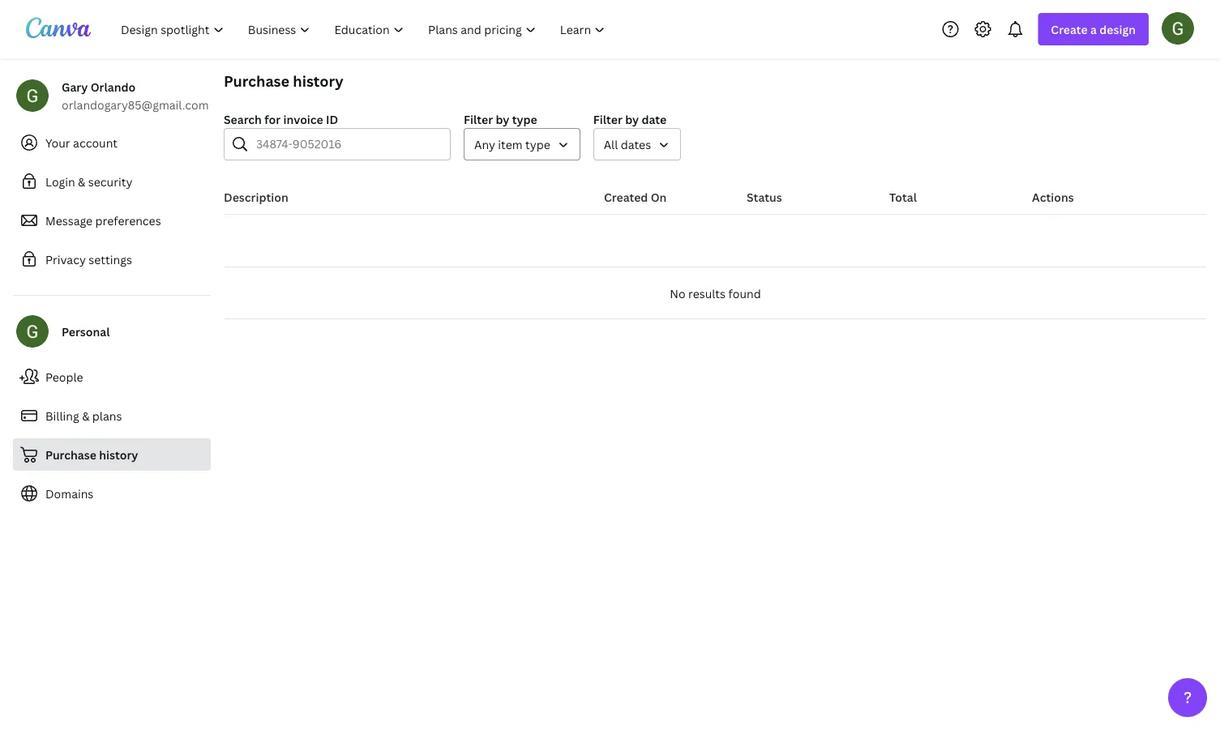 Task type: locate. For each thing, give the bounding box(es) containing it.
status
[[747, 189, 782, 205]]

purchase up search
[[224, 71, 290, 91]]

all
[[604, 137, 618, 152]]

your account link
[[13, 126, 211, 159]]

settings
[[89, 252, 132, 267]]

by left date
[[625, 111, 639, 127]]

billing & plans link
[[13, 400, 211, 432]]

no results found
[[670, 286, 761, 301]]

All dates button
[[593, 128, 681, 161]]

1 vertical spatial purchase history
[[45, 447, 138, 463]]

purchase
[[224, 71, 290, 91], [45, 447, 96, 463]]

purchase history up search for invoice id
[[224, 71, 344, 91]]

plans
[[92, 408, 122, 424]]

2 filter from the left
[[593, 111, 623, 127]]

1 horizontal spatial filter
[[593, 111, 623, 127]]

0 vertical spatial purchase
[[224, 71, 290, 91]]

Any item type button
[[464, 128, 580, 161]]

your account
[[45, 135, 118, 150]]

orlando
[[91, 79, 136, 94]]

1 filter from the left
[[464, 111, 493, 127]]

history
[[293, 71, 344, 91], [99, 447, 138, 463]]

privacy settings link
[[13, 243, 211, 276]]

type for any item type
[[525, 137, 550, 152]]

type inside button
[[525, 137, 550, 152]]

0 horizontal spatial history
[[99, 447, 138, 463]]

filter up any
[[464, 111, 493, 127]]

0 horizontal spatial by
[[496, 111, 509, 127]]

purchase up domains in the left bottom of the page
[[45, 447, 96, 463]]

0 horizontal spatial purchase
[[45, 447, 96, 463]]

a
[[1091, 21, 1097, 37]]

1 vertical spatial type
[[525, 137, 550, 152]]

&
[[78, 174, 85, 189], [82, 408, 90, 424]]

by up item on the top of page
[[496, 111, 509, 127]]

message
[[45, 213, 93, 228]]

create a design button
[[1038, 13, 1149, 45]]

0 vertical spatial type
[[512, 111, 537, 127]]

0 vertical spatial purchase history
[[224, 71, 344, 91]]

1 horizontal spatial history
[[293, 71, 344, 91]]

billing & plans
[[45, 408, 122, 424]]

2 by from the left
[[625, 111, 639, 127]]

type right item on the top of page
[[525, 137, 550, 152]]

for
[[265, 111, 281, 127]]

description
[[224, 189, 288, 205]]

filter up all
[[593, 111, 623, 127]]

& for login
[[78, 174, 85, 189]]

history up domains link
[[99, 447, 138, 463]]

& right login at the left of page
[[78, 174, 85, 189]]

type for filter by type
[[512, 111, 537, 127]]

filter for filter by type
[[464, 111, 493, 127]]

history up 'id'
[[293, 71, 344, 91]]

invoice
[[283, 111, 323, 127]]

filter
[[464, 111, 493, 127], [593, 111, 623, 127]]

Search for invoice ID text field
[[256, 129, 440, 160]]

0 vertical spatial &
[[78, 174, 85, 189]]

& left the plans
[[82, 408, 90, 424]]

purchase history link
[[13, 439, 211, 471]]

1 vertical spatial &
[[82, 408, 90, 424]]

type up any item type button
[[512, 111, 537, 127]]

privacy
[[45, 252, 86, 267]]

all dates
[[604, 137, 651, 152]]

purchase history down billing & plans
[[45, 447, 138, 463]]

by for type
[[496, 111, 509, 127]]

by
[[496, 111, 509, 127], [625, 111, 639, 127]]

1 by from the left
[[496, 111, 509, 127]]

id
[[326, 111, 338, 127]]

dates
[[621, 137, 651, 152]]

design
[[1100, 21, 1136, 37]]

0 horizontal spatial filter
[[464, 111, 493, 127]]

domains link
[[13, 478, 211, 510]]

date
[[642, 111, 667, 127]]

purchase history
[[224, 71, 344, 91], [45, 447, 138, 463]]

0 horizontal spatial purchase history
[[45, 447, 138, 463]]

1 horizontal spatial by
[[625, 111, 639, 127]]

personal
[[62, 324, 110, 339]]

type
[[512, 111, 537, 127], [525, 137, 550, 152]]



Task type: vqa. For each thing, say whether or not it's contained in the screenshot.
Your
yes



Task type: describe. For each thing, give the bounding box(es) containing it.
preferences
[[95, 213, 161, 228]]

by for date
[[625, 111, 639, 127]]

1 horizontal spatial purchase history
[[224, 71, 344, 91]]

your
[[45, 135, 70, 150]]

no
[[670, 286, 686, 301]]

filter by type
[[464, 111, 537, 127]]

1 horizontal spatial purchase
[[224, 71, 290, 91]]

& for billing
[[82, 408, 90, 424]]

top level navigation element
[[110, 13, 619, 45]]

on
[[651, 189, 667, 205]]

message preferences link
[[13, 204, 211, 237]]

login
[[45, 174, 75, 189]]

gary
[[62, 79, 88, 94]]

create
[[1051, 21, 1088, 37]]

gary orlando orlandogary85@gmail.com
[[62, 79, 209, 112]]

privacy settings
[[45, 252, 132, 267]]

search for invoice id
[[224, 111, 338, 127]]

orlandogary85@gmail.com
[[62, 97, 209, 112]]

people
[[45, 369, 83, 385]]

message preferences
[[45, 213, 161, 228]]

found
[[729, 286, 761, 301]]

login & security link
[[13, 165, 211, 198]]

people link
[[13, 361, 211, 393]]

results
[[688, 286, 726, 301]]

1 vertical spatial history
[[99, 447, 138, 463]]

created
[[604, 189, 648, 205]]

security
[[88, 174, 133, 189]]

domains
[[45, 486, 94, 502]]

filter for filter by date
[[593, 111, 623, 127]]

1 vertical spatial purchase
[[45, 447, 96, 463]]

actions
[[1032, 189, 1074, 205]]

created on
[[604, 189, 667, 205]]

total
[[890, 189, 917, 205]]

any
[[474, 137, 495, 152]]

login & security
[[45, 174, 133, 189]]

filter by date
[[593, 111, 667, 127]]

search
[[224, 111, 262, 127]]

billing
[[45, 408, 79, 424]]

gary orlando image
[[1162, 12, 1194, 44]]

purchase history inside purchase history link
[[45, 447, 138, 463]]

0 vertical spatial history
[[293, 71, 344, 91]]

create a design
[[1051, 21, 1136, 37]]

item
[[498, 137, 523, 152]]

account
[[73, 135, 118, 150]]

any item type
[[474, 137, 550, 152]]



